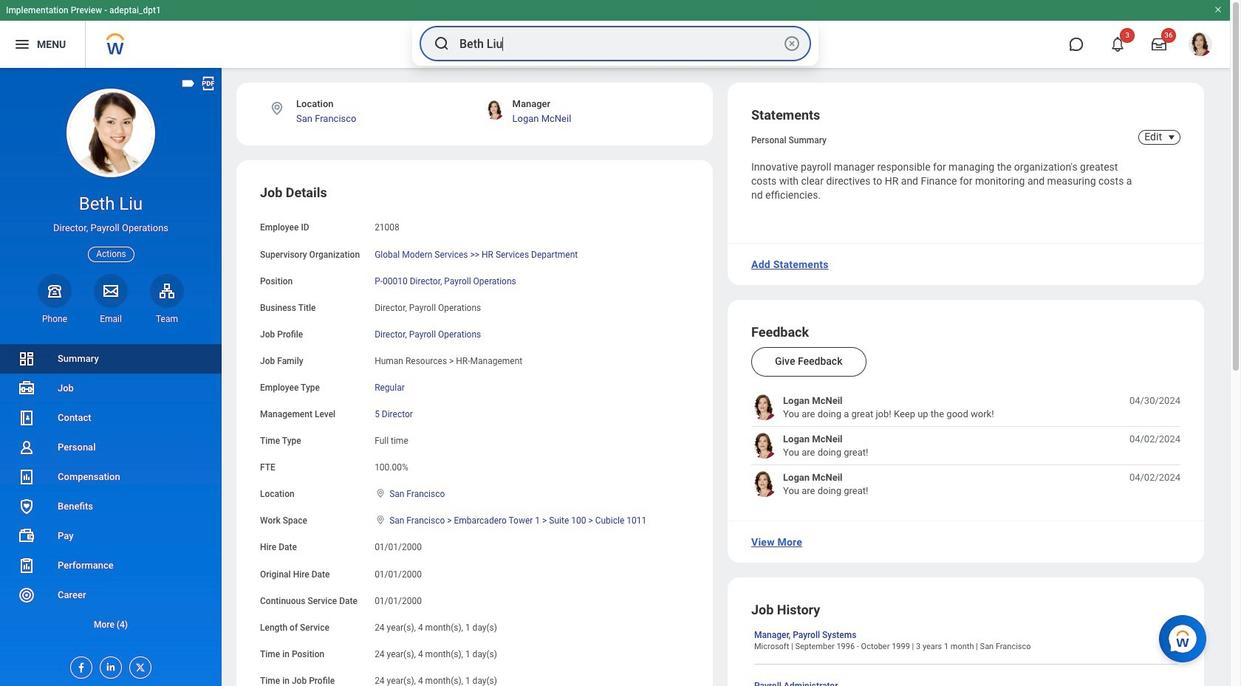Task type: locate. For each thing, give the bounding box(es) containing it.
1 horizontal spatial list
[[752, 395, 1181, 498]]

location image
[[375, 489, 387, 499], [375, 515, 387, 526]]

caret down image
[[1163, 132, 1181, 143]]

full time element
[[375, 433, 409, 446]]

mail image
[[102, 282, 120, 300]]

inbox large image
[[1152, 37, 1167, 52]]

team beth liu element
[[150, 313, 184, 325]]

group
[[260, 184, 690, 687]]

1 vertical spatial location image
[[375, 515, 387, 526]]

x image
[[130, 658, 146, 674]]

x circle image
[[783, 35, 801, 52]]

1 vertical spatial employee's photo (logan mcneil) image
[[752, 433, 777, 459]]

search image
[[433, 35, 451, 52]]

job image
[[18, 380, 35, 398]]

1 location image from the top
[[375, 489, 387, 499]]

navigation pane region
[[0, 68, 222, 687]]

facebook image
[[71, 658, 87, 674]]

profile logan mcneil image
[[1189, 33, 1213, 59]]

employee's photo (logan mcneil) image
[[752, 395, 777, 421], [752, 433, 777, 459], [752, 472, 777, 498]]

2 vertical spatial employee's photo (logan mcneil) image
[[752, 472, 777, 498]]

banner
[[0, 0, 1231, 68]]

list
[[0, 344, 222, 640], [752, 395, 1181, 498]]

benefits image
[[18, 498, 35, 516]]

0 vertical spatial employee's photo (logan mcneil) image
[[752, 395, 777, 421]]

close environment banner image
[[1214, 5, 1223, 14]]

0 vertical spatial location image
[[375, 489, 387, 499]]

email beth liu element
[[94, 313, 128, 325]]

contact image
[[18, 409, 35, 427]]

None search field
[[412, 21, 819, 66]]



Task type: describe. For each thing, give the bounding box(es) containing it.
phone beth liu element
[[38, 313, 72, 325]]

personal summary element
[[752, 132, 827, 146]]

2 employee's photo (logan mcneil) image from the top
[[752, 433, 777, 459]]

career image
[[18, 587, 35, 605]]

0 horizontal spatial list
[[0, 344, 222, 640]]

linkedin image
[[101, 658, 117, 673]]

justify image
[[13, 35, 31, 53]]

summary image
[[18, 350, 35, 368]]

1 employee's photo (logan mcneil) image from the top
[[752, 395, 777, 421]]

notifications large image
[[1111, 37, 1126, 52]]

2 location image from the top
[[375, 515, 387, 526]]

compensation image
[[18, 469, 35, 486]]

location image
[[269, 101, 285, 117]]

pay image
[[18, 528, 35, 545]]

performance image
[[18, 557, 35, 575]]

view printable version (pdf) image
[[200, 75, 217, 92]]

tag image
[[180, 75, 197, 92]]

Search Workday  search field
[[460, 27, 780, 60]]

personal image
[[18, 439, 35, 457]]

3 employee's photo (logan mcneil) image from the top
[[752, 472, 777, 498]]

phone image
[[44, 282, 65, 300]]

view team image
[[158, 282, 176, 300]]



Task type: vqa. For each thing, say whether or not it's contained in the screenshot.
"justify" image
yes



